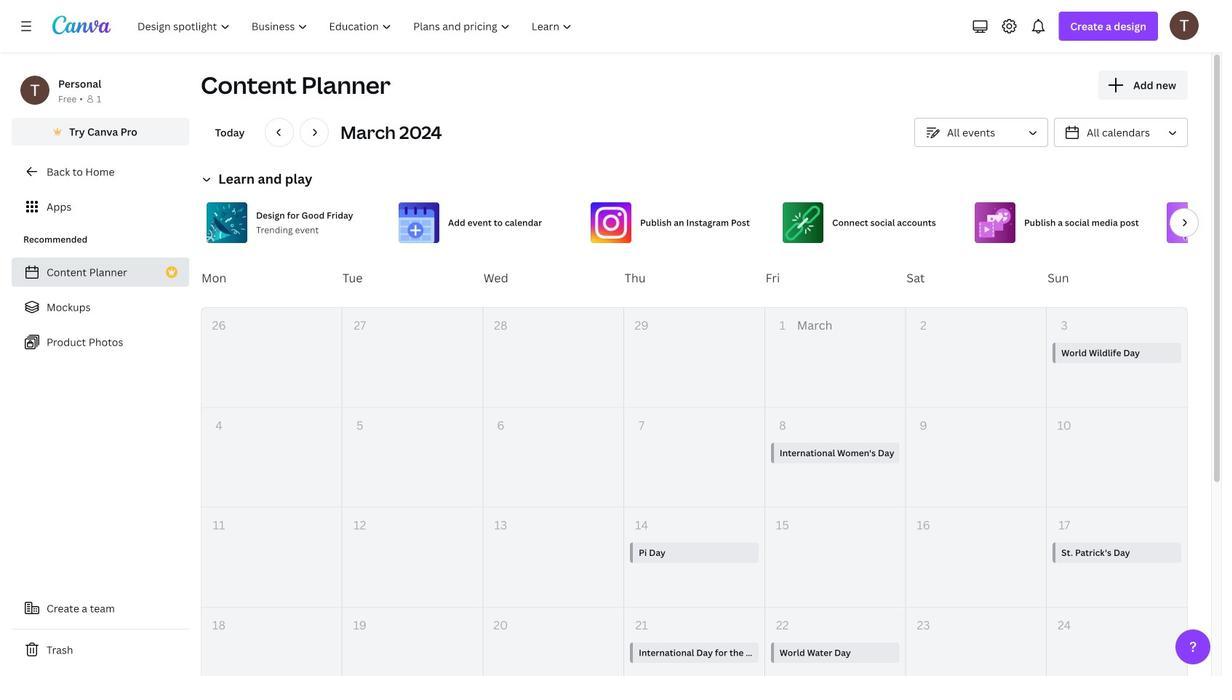 Task type: describe. For each thing, give the bounding box(es) containing it.
wednesday column header
[[483, 249, 624, 307]]

saturday column header
[[906, 249, 1047, 307]]

sunday column header
[[1047, 249, 1189, 307]]

friday column header
[[765, 249, 906, 307]]

tuesday column header
[[342, 249, 483, 307]]



Task type: vqa. For each thing, say whether or not it's contained in the screenshot.
the right "with"
no



Task type: locate. For each thing, give the bounding box(es) containing it.
thursday column header
[[624, 249, 765, 307]]

list
[[12, 258, 189, 357]]

None button
[[915, 118, 1049, 147], [1055, 118, 1189, 147], [915, 118, 1049, 147], [1055, 118, 1189, 147]]

terry turtle image
[[1170, 11, 1199, 40]]

monday column header
[[201, 249, 342, 307]]

row
[[201, 249, 1189, 307], [202, 308, 1188, 408], [202, 408, 1188, 508], [202, 508, 1188, 608], [202, 608, 1188, 676]]

top level navigation element
[[128, 12, 585, 41]]



